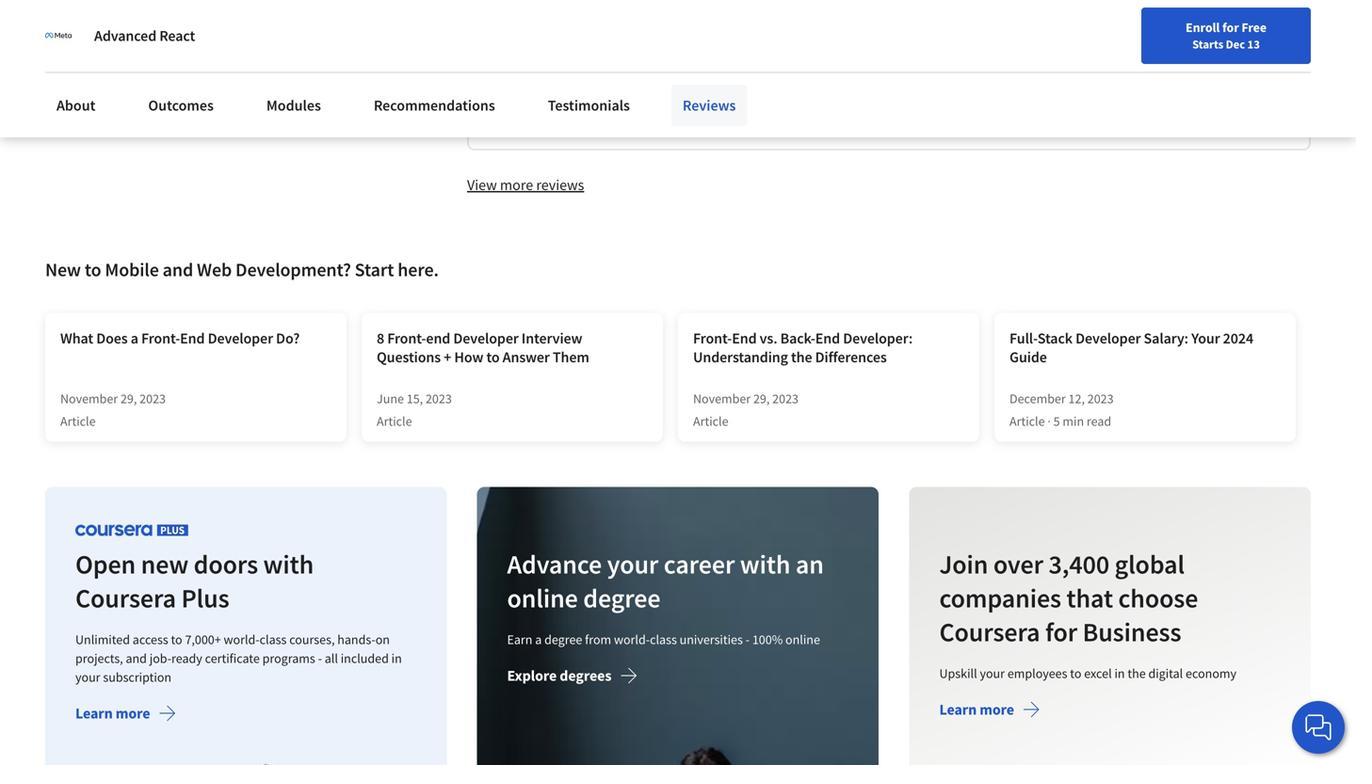 Task type: vqa. For each thing, say whether or not it's contained in the screenshot.
'Top Rated Courses'
no



Task type: describe. For each thing, give the bounding box(es) containing it.
1 horizontal spatial -
[[746, 631, 750, 648]]

had
[[1001, 47, 1024, 65]]

2023 for end
[[426, 390, 452, 407]]

the down didn't
[[772, 67, 793, 85]]

november for what does a front-end developer do?
[[60, 390, 118, 407]]

with for advance your career with an online degree
[[740, 548, 791, 581]]

companies
[[939, 582, 1061, 615]]

employees
[[1007, 665, 1067, 682]]

mobile
[[105, 258, 159, 281]]

degrees
[[560, 667, 612, 685]]

plus
[[181, 582, 229, 615]]

coursera image
[[23, 15, 142, 45]]

what does a front-end developer do?
[[60, 329, 300, 348]]

open new doors with coursera plus
[[75, 548, 314, 615]]

1 horizontal spatial i
[[994, 47, 998, 65]]

join
[[939, 548, 988, 581]]

to right the new at left
[[85, 258, 101, 281]]

global
[[1114, 548, 1185, 581]]

2 lab from the left
[[863, 47, 882, 65]]

reviews
[[683, 96, 736, 115]]

1 horizontal spatial learn more
[[939, 700, 1014, 719]]

guide
[[1010, 348, 1047, 367]]

article for full-stack developer salary: your 2024 guide
[[1010, 413, 1045, 430]]

subscription
[[103, 669, 171, 686]]

understanding
[[693, 348, 788, 367]]

other
[[687, 86, 721, 104]]

2 horizontal spatial more
[[979, 700, 1014, 719]]

this
[[1018, 67, 1040, 85]]

more inside view more reviews link
[[500, 175, 533, 194]]

over
[[993, 548, 1043, 581]]

earn
[[507, 631, 533, 648]]

to down last
[[714, 67, 727, 85]]

modules link
[[255, 85, 332, 126]]

setup.
[[796, 67, 834, 85]]

it
[[1091, 47, 1099, 65]]

start
[[355, 258, 394, 281]]

class for universities
[[650, 631, 677, 648]]

developer inside 8 front-end developer interview questions + how to answer them
[[453, 329, 519, 348]]

1 horizontal spatial a
[[535, 631, 542, 648]]

november 29, 2023 article for end
[[693, 390, 799, 430]]

2 end from the left
[[732, 329, 757, 348]]

december 12, 2023 article · 5 min read
[[1010, 390, 1114, 430]]

all
[[325, 650, 338, 667]]

29, for a
[[121, 390, 137, 407]]

full-
[[1010, 329, 1038, 348]]

rebuild
[[1044, 47, 1088, 65]]

your for upskill
[[980, 665, 1005, 682]]

join over 3,400 global companies that choose coursera for business
[[939, 548, 1198, 649]]

sure
[[976, 67, 1003, 85]]

questions
[[377, 348, 441, 367]]

min
[[1063, 413, 1084, 430]]

1 front- from the left
[[141, 329, 180, 348]]

locally.
[[949, 47, 990, 65]]

testimonials link
[[537, 85, 641, 126]]

2023 for developer
[[1087, 390, 1114, 407]]

do?
[[276, 329, 300, 348]]

end
[[426, 329, 450, 348]]

8 front-end developer interview questions + how to answer them
[[377, 329, 589, 367]]

unlimited
[[75, 631, 130, 648]]

- inside unlimited access to 7,000+ world-class courses, hands-on projects, and job-ready certificate programs - all included in your subscription
[[318, 650, 322, 667]]

new to mobile and web development? start here.
[[45, 258, 439, 281]]

to up this
[[1028, 47, 1040, 65]]

dec
[[1226, 37, 1245, 52]]

stack
[[1038, 329, 1073, 348]]

show notifications image
[[1137, 24, 1160, 46]]

the
[[687, 47, 710, 65]]

react
[[1174, 47, 1205, 65]]

answer
[[503, 348, 550, 367]]

them
[[553, 348, 589, 367]]

with inside the last lab didn't run in the lab space nor locally. i had to rebuild it with create react app to match the setup. nice test, but i am not sure if this blocker would be helpful other students.
[[1102, 47, 1129, 65]]

outcomes
[[148, 96, 214, 115]]

upskill
[[939, 665, 977, 682]]

app
[[687, 67, 711, 85]]

8
[[377, 329, 384, 348]]

what
[[60, 329, 93, 348]]

article for 8 front-end developer interview questions + how to answer them
[[377, 413, 412, 430]]

your inside unlimited access to 7,000+ world-class courses, hands-on projects, and job-ready certificate programs - all included in your subscription
[[75, 669, 100, 686]]

article for what does a front-end developer do?
[[60, 413, 96, 430]]

courses,
[[289, 631, 335, 648]]

recommendations
[[374, 96, 495, 115]]

the inside front-end vs. back-end developer: understanding the differences
[[791, 348, 812, 367]]

0 horizontal spatial learn more
[[75, 704, 150, 723]]

differences
[[815, 348, 887, 367]]

how
[[454, 348, 483, 367]]

match
[[730, 67, 769, 85]]

0 vertical spatial a
[[131, 329, 138, 348]]

coursera inside open new doors with coursera plus
[[75, 582, 176, 615]]

in inside unlimited access to 7,000+ world-class courses, hands-on projects, and job-ready certificate programs - all included in your subscription
[[391, 650, 402, 667]]

2023 for a
[[140, 390, 166, 407]]

developer inside full-stack developer salary: your 2024 guide
[[1076, 329, 1141, 348]]

3,400
[[1048, 548, 1109, 581]]

vs.
[[760, 329, 777, 348]]

0 horizontal spatial more
[[116, 704, 150, 723]]

read
[[1087, 413, 1111, 430]]

15,
[[407, 390, 423, 407]]

upskill your employees to excel in the digital economy
[[939, 665, 1236, 682]]

november 29, 2023 article for does
[[60, 390, 166, 430]]

5
[[1053, 413, 1060, 430]]

100%
[[752, 631, 783, 648]]

2023 for vs.
[[772, 390, 799, 407]]

am
[[929, 67, 948, 85]]

1 vertical spatial i
[[922, 67, 925, 85]]

space
[[885, 47, 920, 65]]

economy
[[1185, 665, 1236, 682]]

here.
[[398, 258, 439, 281]]

explore
[[507, 667, 557, 685]]

+
[[444, 348, 451, 367]]

be
[[1134, 67, 1149, 85]]

about
[[57, 96, 95, 115]]



Task type: locate. For each thing, give the bounding box(es) containing it.
i left 'am'
[[922, 67, 925, 85]]

1 horizontal spatial front-
[[387, 329, 426, 348]]

a right "does"
[[131, 329, 138, 348]]

starts
[[1192, 37, 1223, 52]]

november down the understanding
[[693, 390, 751, 407]]

coursera down companies
[[939, 616, 1040, 649]]

online inside advance your career with an online degree
[[507, 582, 578, 615]]

0 vertical spatial for
[[1222, 19, 1239, 36]]

0 horizontal spatial for
[[1045, 616, 1077, 649]]

class for courses,
[[260, 631, 287, 648]]

0 horizontal spatial learn
[[75, 704, 113, 723]]

development?
[[235, 258, 351, 281]]

to right how
[[486, 348, 500, 367]]

end down web in the left of the page
[[180, 329, 205, 348]]

advanced react
[[94, 26, 195, 45]]

1 horizontal spatial class
[[650, 631, 677, 648]]

end left the vs.
[[732, 329, 757, 348]]

2023 down front-end vs. back-end developer: understanding the differences
[[772, 390, 799, 407]]

and
[[163, 258, 193, 281], [126, 650, 147, 667]]

2 horizontal spatial your
[[980, 665, 1005, 682]]

2023 right 15,
[[426, 390, 452, 407]]

1 vertical spatial a
[[535, 631, 542, 648]]

november 29, 2023 article down "does"
[[60, 390, 166, 430]]

explore degrees
[[507, 667, 612, 685]]

0 horizontal spatial class
[[260, 631, 287, 648]]

0 vertical spatial i
[[994, 47, 998, 65]]

1 class from the left
[[260, 631, 287, 648]]

outcomes link
[[137, 85, 225, 126]]

with inside advance your career with an online degree
[[740, 548, 791, 581]]

lab up match
[[739, 47, 757, 65]]

1 horizontal spatial world-
[[614, 631, 650, 648]]

recommendations link
[[362, 85, 506, 126]]

0 horizontal spatial november 29, 2023 article
[[60, 390, 166, 430]]

2 article from the left
[[377, 413, 412, 430]]

in inside the last lab didn't run in the lab space nor locally. i had to rebuild it with create react app to match the setup. nice test, but i am not sure if this blocker would be helpful other students.
[[824, 47, 836, 65]]

7,000+
[[185, 631, 221, 648]]

full-stack developer salary: your 2024 guide
[[1010, 329, 1254, 367]]

to inside unlimited access to 7,000+ world-class courses, hands-on projects, and job-ready certificate programs - all included in your subscription
[[171, 631, 182, 648]]

1 horizontal spatial degree
[[583, 582, 661, 615]]

front- left the vs.
[[693, 329, 732, 348]]

in for upskill
[[1114, 665, 1125, 682]]

degree left from
[[545, 631, 582, 648]]

1 horizontal spatial more
[[500, 175, 533, 194]]

more right view
[[500, 175, 533, 194]]

1 horizontal spatial lab
[[863, 47, 882, 65]]

1 29, from the left
[[121, 390, 137, 407]]

coursera down open
[[75, 582, 176, 615]]

29, for vs.
[[753, 390, 770, 407]]

1 vertical spatial -
[[318, 650, 322, 667]]

0 horizontal spatial your
[[75, 669, 100, 686]]

1 november from the left
[[60, 390, 118, 407]]

the last lab didn't run in the lab space nor locally. i had to rebuild it with create react app to match the setup. nice test, but i am not sure if this blocker would be helpful other students.
[[687, 47, 1209, 104]]

for inside enroll for free starts dec 13
[[1222, 19, 1239, 36]]

end left developer:
[[815, 329, 840, 348]]

and up subscription
[[126, 650, 147, 667]]

does
[[96, 329, 128, 348]]

4 2023 from the left
[[1087, 390, 1114, 407]]

article left ·
[[1010, 413, 1045, 430]]

2 front- from the left
[[387, 329, 426, 348]]

november for front-end vs. back-end developer: understanding the differences
[[693, 390, 751, 407]]

article for front-end vs. back-end developer: understanding the differences
[[693, 413, 728, 430]]

and inside unlimited access to 7,000+ world-class courses, hands-on projects, and job-ready certificate programs - all included in your subscription
[[126, 650, 147, 667]]

0 horizontal spatial and
[[126, 650, 147, 667]]

learn down projects,
[[75, 704, 113, 723]]

1 vertical spatial for
[[1045, 616, 1077, 649]]

world- for 7,000+
[[224, 631, 260, 648]]

included
[[341, 650, 389, 667]]

enroll for free starts dec 13
[[1186, 19, 1267, 52]]

1 world- from the left
[[224, 631, 260, 648]]

front- right 8
[[387, 329, 426, 348]]

to
[[1028, 47, 1040, 65], [714, 67, 727, 85], [85, 258, 101, 281], [486, 348, 500, 367], [171, 631, 182, 648], [1070, 665, 1081, 682]]

2 november 29, 2023 article from the left
[[693, 390, 799, 430]]

with inside open new doors with coursera plus
[[263, 548, 314, 581]]

more down subscription
[[116, 704, 150, 723]]

learn more link down upskill
[[939, 700, 1040, 724]]

1 horizontal spatial november
[[693, 390, 751, 407]]

1 lab from the left
[[739, 47, 757, 65]]

students.
[[724, 86, 781, 104]]

degree up from
[[583, 582, 661, 615]]

1 article from the left
[[60, 413, 96, 430]]

business
[[1082, 616, 1181, 649]]

1 horizontal spatial learn more link
[[939, 700, 1040, 724]]

meta image
[[45, 23, 72, 49]]

3 end from the left
[[815, 329, 840, 348]]

class inside unlimited access to 7,000+ world-class courses, hands-on projects, and job-ready certificate programs - all included in your subscription
[[260, 631, 287, 648]]

november down what
[[60, 390, 118, 407]]

coursera inside join over 3,400 global companies that choose coursera for business
[[939, 616, 1040, 649]]

0 vertical spatial and
[[163, 258, 193, 281]]

29,
[[121, 390, 137, 407], [753, 390, 770, 407]]

if
[[1007, 67, 1014, 85]]

0 horizontal spatial in
[[391, 650, 402, 667]]

1 2023 from the left
[[140, 390, 166, 407]]

2 world- from the left
[[614, 631, 650, 648]]

learn
[[939, 700, 977, 719], [75, 704, 113, 723]]

helpful
[[1152, 67, 1195, 85]]

an
[[796, 548, 824, 581]]

developer left do?
[[208, 329, 273, 348]]

november 29, 2023 article
[[60, 390, 166, 430], [693, 390, 799, 430]]

for up dec
[[1222, 19, 1239, 36]]

in for the
[[824, 47, 836, 65]]

2023 inside december 12, 2023 article · 5 min read
[[1087, 390, 1114, 407]]

1 vertical spatial degree
[[545, 631, 582, 648]]

class
[[260, 631, 287, 648], [650, 631, 677, 648]]

article inside december 12, 2023 article · 5 min read
[[1010, 413, 1045, 430]]

3 2023 from the left
[[772, 390, 799, 407]]

view more reviews
[[467, 175, 584, 194]]

projects,
[[75, 650, 123, 667]]

2 horizontal spatial front-
[[693, 329, 732, 348]]

for inside join over 3,400 global companies that choose coursera for business
[[1045, 616, 1077, 649]]

the
[[839, 47, 859, 65], [772, 67, 793, 85], [791, 348, 812, 367], [1127, 665, 1146, 682]]

for
[[1222, 19, 1239, 36], [1045, 616, 1077, 649]]

2 horizontal spatial end
[[815, 329, 840, 348]]

- left 100%
[[746, 631, 750, 648]]

3 front- from the left
[[693, 329, 732, 348]]

2 horizontal spatial with
[[1102, 47, 1129, 65]]

world- up certificate
[[224, 631, 260, 648]]

enroll
[[1186, 19, 1220, 36]]

0 horizontal spatial learn more link
[[75, 704, 176, 727]]

1 horizontal spatial with
[[740, 548, 791, 581]]

in right included
[[391, 650, 402, 667]]

2 29, from the left
[[753, 390, 770, 407]]

with for open new doors with coursera plus
[[263, 548, 314, 581]]

3 article from the left
[[693, 413, 728, 430]]

developer right stack
[[1076, 329, 1141, 348]]

but
[[897, 67, 918, 85]]

3 developer from the left
[[1076, 329, 1141, 348]]

world- right from
[[614, 631, 650, 648]]

universities
[[680, 631, 743, 648]]

to up ready
[[171, 631, 182, 648]]

developer right +
[[453, 329, 519, 348]]

0 vertical spatial coursera
[[75, 582, 176, 615]]

end for back-
[[815, 329, 840, 348]]

your right upskill
[[980, 665, 1005, 682]]

29, down the understanding
[[753, 390, 770, 407]]

earn a degree from world-class universities - 100% online
[[507, 631, 820, 648]]

0 horizontal spatial a
[[131, 329, 138, 348]]

coursera plus image
[[75, 524, 188, 536]]

1 horizontal spatial end
[[732, 329, 757, 348]]

2024
[[1223, 329, 1254, 348]]

2 2023 from the left
[[426, 390, 452, 407]]

the right the vs.
[[791, 348, 812, 367]]

front- right "does"
[[141, 329, 180, 348]]

excel
[[1084, 665, 1112, 682]]

1 vertical spatial online
[[786, 631, 820, 648]]

the left digital
[[1127, 665, 1146, 682]]

·
[[1048, 413, 1051, 430]]

learn down upskill
[[939, 700, 977, 719]]

reviews
[[536, 175, 584, 194]]

world- for from
[[614, 631, 650, 648]]

your inside advance your career with an online degree
[[607, 548, 659, 581]]

1 horizontal spatial online
[[786, 631, 820, 648]]

for down that
[[1045, 616, 1077, 649]]

advanced
[[94, 26, 156, 45]]

1 horizontal spatial for
[[1222, 19, 1239, 36]]

reviews link
[[671, 85, 747, 126]]

0 horizontal spatial developer
[[208, 329, 273, 348]]

react
[[159, 26, 195, 45]]

0 vertical spatial -
[[746, 631, 750, 648]]

2023 down what does a front-end developer do?
[[140, 390, 166, 407]]

0 horizontal spatial lab
[[739, 47, 757, 65]]

didn't
[[761, 47, 796, 65]]

degree
[[583, 582, 661, 615], [545, 631, 582, 648]]

0 horizontal spatial with
[[263, 548, 314, 581]]

1 horizontal spatial your
[[607, 548, 659, 581]]

chat with us image
[[1303, 713, 1333, 743]]

lab up test,
[[863, 47, 882, 65]]

end for front-
[[180, 329, 205, 348]]

nice
[[837, 67, 864, 85]]

coursera
[[75, 582, 176, 615], [939, 616, 1040, 649]]

0 vertical spatial online
[[507, 582, 578, 615]]

with right doors
[[263, 548, 314, 581]]

not
[[952, 67, 973, 85]]

november 29, 2023 article down the understanding
[[693, 390, 799, 430]]

article down what
[[60, 413, 96, 430]]

2 class from the left
[[650, 631, 677, 648]]

2 november from the left
[[693, 390, 751, 407]]

29, down "does"
[[121, 390, 137, 407]]

online right 100%
[[786, 631, 820, 648]]

that
[[1066, 582, 1113, 615]]

salary:
[[1144, 329, 1188, 348]]

with left an
[[740, 548, 791, 581]]

0 horizontal spatial front-
[[141, 329, 180, 348]]

create
[[1132, 47, 1171, 65]]

2 horizontal spatial in
[[1114, 665, 1125, 682]]

open
[[75, 548, 136, 581]]

front- inside 8 front-end developer interview questions + how to answer them
[[387, 329, 426, 348]]

0 horizontal spatial degree
[[545, 631, 582, 648]]

2 developer from the left
[[453, 329, 519, 348]]

menu item
[[996, 19, 1117, 80]]

to inside 8 front-end developer interview questions + how to answer them
[[486, 348, 500, 367]]

modules
[[266, 96, 321, 115]]

new
[[141, 548, 188, 581]]

a right earn
[[535, 631, 542, 648]]

- left all
[[318, 650, 322, 667]]

1 horizontal spatial 29,
[[753, 390, 770, 407]]

choose
[[1118, 582, 1198, 615]]

article
[[60, 413, 96, 430], [377, 413, 412, 430], [693, 413, 728, 430], [1010, 413, 1045, 430]]

2023 up read
[[1087, 390, 1114, 407]]

view more reviews link
[[467, 174, 584, 194]]

1 developer from the left
[[208, 329, 273, 348]]

front-end vs. back-end developer: understanding the differences
[[693, 329, 913, 367]]

your down projects,
[[75, 669, 100, 686]]

interview
[[522, 329, 582, 348]]

13
[[1247, 37, 1260, 52]]

run
[[799, 47, 821, 65]]

test,
[[868, 67, 894, 85]]

i left the "had"
[[994, 47, 998, 65]]

article down the understanding
[[693, 413, 728, 430]]

in right "run"
[[824, 47, 836, 65]]

world- inside unlimited access to 7,000+ world-class courses, hands-on projects, and job-ready certificate programs - all included in your subscription
[[224, 631, 260, 648]]

with up would on the right top of the page
[[1102, 47, 1129, 65]]

learn more down subscription
[[75, 704, 150, 723]]

degree inside advance your career with an online degree
[[583, 582, 661, 615]]

1 horizontal spatial november 29, 2023 article
[[693, 390, 799, 430]]

explore degrees link
[[507, 667, 638, 690]]

more down employees
[[979, 700, 1014, 719]]

your for advance
[[607, 548, 659, 581]]

class left universities
[[650, 631, 677, 648]]

12,
[[1068, 390, 1085, 407]]

1 end from the left
[[180, 329, 205, 348]]

1 horizontal spatial coursera
[[939, 616, 1040, 649]]

2023 inside june 15, 2023 article
[[426, 390, 452, 407]]

programs
[[262, 650, 315, 667]]

1 november 29, 2023 article from the left
[[60, 390, 166, 430]]

learn more link down subscription
[[75, 704, 176, 727]]

last
[[714, 47, 735, 65]]

the up nice
[[839, 47, 859, 65]]

back-
[[780, 329, 815, 348]]

0 horizontal spatial i
[[922, 67, 925, 85]]

4 article from the left
[[1010, 413, 1045, 430]]

0 horizontal spatial coursera
[[75, 582, 176, 615]]

in right excel on the bottom right of page
[[1114, 665, 1125, 682]]

article down june on the left bottom of the page
[[377, 413, 412, 430]]

from
[[585, 631, 611, 648]]

1 horizontal spatial in
[[824, 47, 836, 65]]

career
[[664, 548, 735, 581]]

1 horizontal spatial and
[[163, 258, 193, 281]]

to left excel on the bottom right of page
[[1070, 665, 1081, 682]]

1 vertical spatial coursera
[[939, 616, 1040, 649]]

1 horizontal spatial learn
[[939, 700, 977, 719]]

front-
[[141, 329, 180, 348], [387, 329, 426, 348], [693, 329, 732, 348]]

0 horizontal spatial online
[[507, 582, 578, 615]]

2 horizontal spatial developer
[[1076, 329, 1141, 348]]

unlimited access to 7,000+ world-class courses, hands-on projects, and job-ready certificate programs - all included in your subscription
[[75, 631, 402, 686]]

0 horizontal spatial november
[[60, 390, 118, 407]]

access
[[133, 631, 168, 648]]

0 vertical spatial degree
[[583, 582, 661, 615]]

class up the programs
[[260, 631, 287, 648]]

article inside june 15, 2023 article
[[377, 413, 412, 430]]

1 vertical spatial and
[[126, 650, 147, 667]]

0 horizontal spatial end
[[180, 329, 205, 348]]

1 horizontal spatial developer
[[453, 329, 519, 348]]

front- inside front-end vs. back-end developer: understanding the differences
[[693, 329, 732, 348]]

0 horizontal spatial 29,
[[121, 390, 137, 407]]

doors
[[194, 548, 258, 581]]

learn more down upskill
[[939, 700, 1014, 719]]

lab
[[739, 47, 757, 65], [863, 47, 882, 65]]

0 horizontal spatial world-
[[224, 631, 260, 648]]

0 horizontal spatial -
[[318, 650, 322, 667]]

online down advance
[[507, 582, 578, 615]]

your left career
[[607, 548, 659, 581]]

end
[[180, 329, 205, 348], [732, 329, 757, 348], [815, 329, 840, 348]]

june 15, 2023 article
[[377, 390, 452, 430]]

and left web in the left of the page
[[163, 258, 193, 281]]



